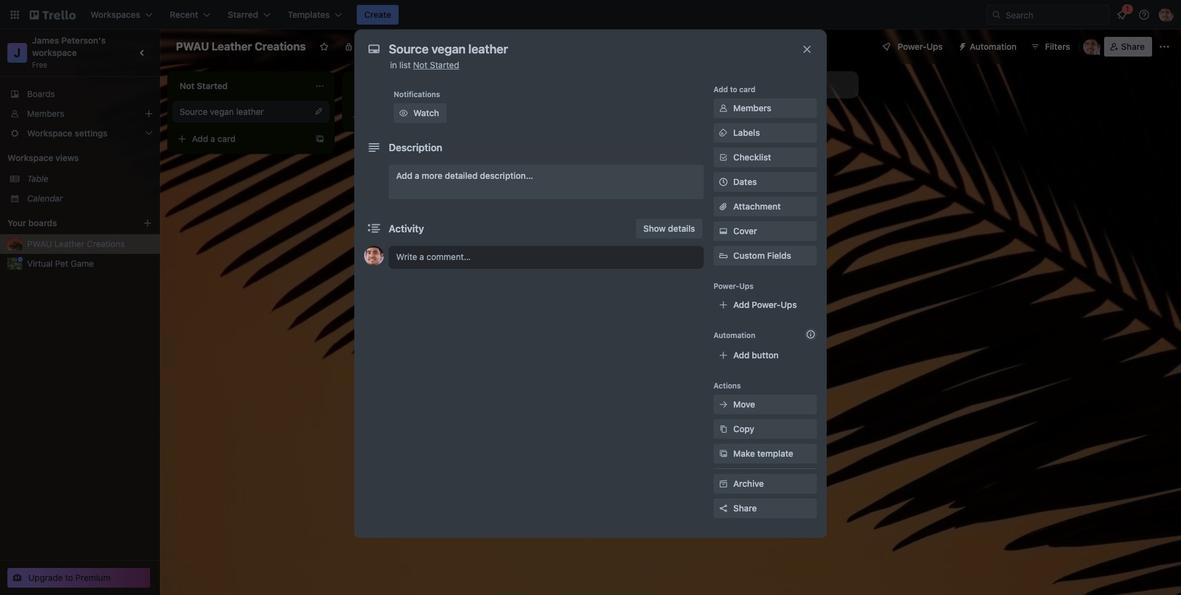 Task type: locate. For each thing, give the bounding box(es) containing it.
not
[[413, 60, 428, 70]]

0 horizontal spatial pwau
[[27, 239, 52, 249]]

add another list
[[714, 79, 778, 90]]

ups left automation button
[[927, 41, 943, 52]]

upgrade to premium
[[28, 573, 110, 584]]

add power-ups
[[734, 300, 797, 310]]

sm image left watch
[[398, 107, 410, 119]]

to for card
[[730, 85, 738, 94]]

add a card down source vegan leather
[[192, 134, 236, 144]]

share
[[1122, 41, 1145, 52], [734, 503, 757, 514]]

1 horizontal spatial power-ups
[[898, 41, 943, 52]]

members link down boards
[[0, 104, 160, 124]]

1 vertical spatial share
[[734, 503, 757, 514]]

a left watch button
[[385, 111, 390, 122]]

copy link
[[714, 420, 817, 439]]

add button button
[[714, 346, 817, 366]]

0 vertical spatial automation
[[970, 41, 1017, 52]]

1 sm image from the top
[[718, 102, 730, 114]]

filters button
[[1027, 37, 1075, 57]]

leather inside pwau leather creations link
[[54, 239, 85, 249]]

j
[[14, 46, 21, 60]]

ups down fields
[[781, 300, 797, 310]]

0 horizontal spatial add a card
[[192, 134, 236, 144]]

1 horizontal spatial add a card button
[[347, 107, 485, 127]]

6 sm image from the top
[[718, 448, 730, 460]]

boards
[[28, 218, 57, 228]]

sm image down add to card
[[718, 102, 730, 114]]

2 vertical spatial card
[[218, 134, 236, 144]]

list right in
[[400, 60, 411, 70]]

primary element
[[0, 0, 1182, 30]]

sm image inside 'cover' link
[[718, 225, 730, 238]]

add a card
[[367, 111, 411, 122], [192, 134, 236, 144]]

james peterson (jamespeterson93) image
[[1160, 7, 1174, 22], [364, 246, 384, 266]]

0 horizontal spatial james peterson (jamespeterson93) image
[[364, 246, 384, 266]]

a inside add a more detailed description… link
[[415, 170, 420, 181]]

1 horizontal spatial add a card
[[367, 111, 411, 122]]

sm image left checklist
[[718, 151, 730, 164]]

create button
[[357, 5, 399, 25]]

0 vertical spatial pwau leather creations
[[176, 40, 306, 53]]

0 horizontal spatial automation
[[714, 331, 756, 340]]

dates
[[734, 177, 757, 187]]

sm image inside checklist link
[[718, 151, 730, 164]]

sm image inside labels link
[[718, 127, 730, 139]]

2 horizontal spatial card
[[740, 85, 756, 94]]

1 horizontal spatial to
[[730, 85, 738, 94]]

1 vertical spatial james peterson (jamespeterson93) image
[[364, 246, 384, 266]]

sm image inside archive link
[[718, 478, 730, 491]]

0 horizontal spatial ups
[[740, 282, 754, 291]]

sm image for automation
[[953, 37, 970, 54]]

sm image inside copy link
[[718, 423, 730, 436]]

1 horizontal spatial leather
[[212, 40, 252, 53]]

share left show menu image
[[1122, 41, 1145, 52]]

1 horizontal spatial ups
[[781, 300, 797, 310]]

0 vertical spatial leather
[[212, 40, 252, 53]]

creations left star or unstar board image
[[255, 40, 306, 53]]

a left the more
[[415, 170, 420, 181]]

to right upgrade
[[65, 573, 73, 584]]

0 horizontal spatial members link
[[0, 104, 160, 124]]

watch
[[414, 108, 439, 118]]

1 vertical spatial ups
[[740, 282, 754, 291]]

automation up add button
[[714, 331, 756, 340]]

move
[[734, 399, 756, 410]]

j link
[[7, 43, 27, 63]]

sm image inside move link
[[718, 399, 730, 411]]

pet
[[55, 259, 68, 269]]

a down source vegan leather
[[211, 134, 215, 144]]

2 sm image from the top
[[718, 127, 730, 139]]

add a card down notifications
[[367, 111, 411, 122]]

move link
[[714, 395, 817, 415]]

2 horizontal spatial power-
[[898, 41, 927, 52]]

1 vertical spatial to
[[65, 573, 73, 584]]

add board image
[[143, 219, 153, 228]]

1 vertical spatial leather
[[54, 239, 85, 249]]

members down another
[[734, 103, 772, 113]]

james peterson's workspace free
[[32, 35, 108, 70]]

1 horizontal spatial creations
[[255, 40, 306, 53]]

your boards
[[7, 218, 57, 228]]

0 horizontal spatial share button
[[714, 499, 817, 519]]

1 horizontal spatial share button
[[1105, 37, 1153, 57]]

automation
[[970, 41, 1017, 52], [714, 331, 756, 340]]

virtual
[[27, 259, 53, 269]]

Search field
[[1002, 6, 1110, 24]]

add another list button
[[692, 71, 859, 98]]

share button down 1 notification image
[[1105, 37, 1153, 57]]

notifications
[[394, 90, 440, 99]]

2 vertical spatial a
[[415, 170, 420, 181]]

1 horizontal spatial pwau
[[176, 40, 209, 53]]

another
[[733, 79, 764, 90]]

add a card button down notifications
[[347, 107, 485, 127]]

workspace
[[7, 153, 53, 163]]

0 horizontal spatial sm image
[[398, 107, 410, 119]]

ups
[[927, 41, 943, 52], [740, 282, 754, 291], [781, 300, 797, 310]]

labels link
[[714, 123, 817, 143]]

sm image
[[718, 102, 730, 114], [718, 127, 730, 139], [718, 151, 730, 164], [718, 399, 730, 411], [718, 423, 730, 436], [718, 448, 730, 460], [718, 478, 730, 491]]

ups inside button
[[927, 41, 943, 52]]

0 vertical spatial sm image
[[953, 37, 970, 54]]

2 vertical spatial ups
[[781, 300, 797, 310]]

add a card button
[[347, 107, 485, 127], [172, 129, 310, 149]]

list right another
[[766, 79, 778, 90]]

2 horizontal spatial ups
[[927, 41, 943, 52]]

1 horizontal spatial list
[[766, 79, 778, 90]]

workspace views
[[7, 153, 79, 163]]

0 vertical spatial add a card button
[[347, 107, 485, 127]]

in list not started
[[390, 60, 459, 70]]

custom fields button
[[714, 250, 817, 262]]

members down boards
[[27, 108, 64, 119]]

creations up virtual pet game link
[[87, 239, 125, 249]]

members link up labels link
[[714, 98, 817, 118]]

1 vertical spatial creations
[[87, 239, 125, 249]]

0 vertical spatial ups
[[927, 41, 943, 52]]

archive link
[[714, 475, 817, 494]]

board link
[[397, 37, 450, 57]]

0 horizontal spatial list
[[400, 60, 411, 70]]

james peterson (jamespeterson93) image
[[1084, 38, 1101, 55]]

ups up add power-ups
[[740, 282, 754, 291]]

0 horizontal spatial members
[[27, 108, 64, 119]]

members link
[[714, 98, 817, 118], [0, 104, 160, 124]]

checklist
[[734, 152, 772, 162]]

1 horizontal spatial power-
[[752, 300, 781, 310]]

2 horizontal spatial sm image
[[953, 37, 970, 54]]

leather
[[212, 40, 252, 53], [54, 239, 85, 249]]

sm image left cover
[[718, 225, 730, 238]]

2 vertical spatial sm image
[[718, 225, 730, 238]]

5 sm image from the top
[[718, 423, 730, 436]]

sm image
[[953, 37, 970, 54], [398, 107, 410, 119], [718, 225, 730, 238]]

0 horizontal spatial creations
[[87, 239, 125, 249]]

1 horizontal spatial card
[[392, 111, 411, 122]]

1 vertical spatial a
[[211, 134, 215, 144]]

template
[[758, 449, 794, 459]]

0 vertical spatial to
[[730, 85, 738, 94]]

0 horizontal spatial to
[[65, 573, 73, 584]]

archive
[[734, 479, 764, 489]]

3 sm image from the top
[[718, 151, 730, 164]]

automation down search image
[[970, 41, 1017, 52]]

sm image down actions
[[718, 399, 730, 411]]

sm image for copy
[[718, 423, 730, 436]]

views
[[55, 153, 79, 163]]

0 vertical spatial power-ups
[[898, 41, 943, 52]]

sm image for members
[[718, 102, 730, 114]]

None text field
[[383, 38, 789, 60]]

0 horizontal spatial add a card button
[[172, 129, 310, 149]]

0 vertical spatial pwau
[[176, 40, 209, 53]]

0 horizontal spatial a
[[211, 134, 215, 144]]

1 vertical spatial automation
[[714, 331, 756, 340]]

make template link
[[714, 444, 817, 464]]

sm image for labels
[[718, 127, 730, 139]]

0 horizontal spatial leather
[[54, 239, 85, 249]]

show menu image
[[1159, 41, 1171, 53]]

1 horizontal spatial automation
[[970, 41, 1017, 52]]

sm image inside watch button
[[398, 107, 410, 119]]

card left watch
[[392, 111, 411, 122]]

your boards with 2 items element
[[7, 216, 124, 231]]

card up "labels"
[[740, 85, 756, 94]]

power-ups
[[898, 41, 943, 52], [714, 282, 754, 291]]

sm image left "labels"
[[718, 127, 730, 139]]

1 horizontal spatial james peterson (jamespeterson93) image
[[1160, 7, 1174, 22]]

list
[[400, 60, 411, 70], [766, 79, 778, 90]]

to for premium
[[65, 573, 73, 584]]

virtual pet game
[[27, 259, 94, 269]]

star or unstar board image
[[320, 42, 329, 52]]

virtual pet game link
[[27, 258, 153, 270]]

sm image inside automation button
[[953, 37, 970, 54]]

1 horizontal spatial sm image
[[718, 225, 730, 238]]

boards
[[27, 89, 55, 99]]

creations inside pwau leather creations text field
[[255, 40, 306, 53]]

2 vertical spatial power-
[[752, 300, 781, 310]]

source vegan leather link
[[180, 106, 323, 118]]

checklist link
[[714, 148, 817, 167]]

sm image inside make template link
[[718, 448, 730, 460]]

power-ups inside button
[[898, 41, 943, 52]]

4 sm image from the top
[[718, 399, 730, 411]]

calendar link
[[27, 193, 153, 205]]

0 horizontal spatial power-
[[714, 282, 740, 291]]

1 horizontal spatial share
[[1122, 41, 1145, 52]]

share button down archive link
[[714, 499, 817, 519]]

0 horizontal spatial pwau leather creations
[[27, 239, 125, 249]]

show
[[644, 223, 666, 234]]

7 sm image from the top
[[718, 478, 730, 491]]

1 vertical spatial power-
[[714, 282, 740, 291]]

1 horizontal spatial a
[[385, 111, 390, 122]]

0 vertical spatial power-
[[898, 41, 927, 52]]

0 vertical spatial share button
[[1105, 37, 1153, 57]]

show details
[[644, 223, 696, 234]]

1 vertical spatial list
[[766, 79, 778, 90]]

add
[[714, 79, 730, 90], [714, 85, 728, 94], [367, 111, 383, 122], [192, 134, 208, 144], [396, 170, 413, 181], [734, 300, 750, 310], [734, 350, 750, 361]]

create from template… image
[[315, 134, 325, 144]]

1 horizontal spatial pwau leather creations
[[176, 40, 306, 53]]

1 vertical spatial sm image
[[398, 107, 410, 119]]

add inside add button button
[[734, 350, 750, 361]]

add a card button down leather
[[172, 129, 310, 149]]

1 vertical spatial add a card
[[192, 134, 236, 144]]

vegan
[[210, 106, 234, 117]]

pwau
[[176, 40, 209, 53], [27, 239, 52, 249]]

sm image left 'archive'
[[718, 478, 730, 491]]

to up "labels"
[[730, 85, 738, 94]]

list inside button
[[766, 79, 778, 90]]

share button
[[1105, 37, 1153, 57], [714, 499, 817, 519]]

0 vertical spatial creations
[[255, 40, 306, 53]]

creations
[[255, 40, 306, 53], [87, 239, 125, 249]]

make template
[[734, 449, 794, 459]]

card down the vegan
[[218, 134, 236, 144]]

sm image for make template
[[718, 448, 730, 460]]

members
[[734, 103, 772, 113], [27, 108, 64, 119]]

1 vertical spatial power-ups
[[714, 282, 754, 291]]

2 horizontal spatial a
[[415, 170, 420, 181]]

upgrade to premium link
[[7, 569, 150, 588]]

sm image left 'make'
[[718, 448, 730, 460]]

sm image right power-ups button
[[953, 37, 970, 54]]

Board name text field
[[170, 37, 312, 57]]

1 vertical spatial card
[[392, 111, 411, 122]]

table link
[[27, 173, 153, 185]]

1 vertical spatial share button
[[714, 499, 817, 519]]

share down 'archive'
[[734, 503, 757, 514]]

sm image left "copy"
[[718, 423, 730, 436]]

free
[[32, 60, 47, 70]]



Task type: describe. For each thing, give the bounding box(es) containing it.
source vegan leather
[[180, 106, 264, 117]]

leather inside pwau leather creations text field
[[212, 40, 252, 53]]

make
[[734, 449, 755, 459]]

power-ups button
[[874, 37, 951, 57]]

add a more detailed description… link
[[389, 165, 704, 199]]

cover link
[[714, 222, 817, 241]]

add inside add power-ups 'link'
[[734, 300, 750, 310]]

actions
[[714, 382, 741, 391]]

1 horizontal spatial members
[[734, 103, 772, 113]]

description…
[[480, 170, 533, 181]]

private
[[359, 41, 387, 52]]

table
[[27, 174, 48, 184]]

custom
[[734, 251, 765, 261]]

1 vertical spatial add a card button
[[172, 129, 310, 149]]

add inside add another list button
[[714, 79, 730, 90]]

add a more detailed description…
[[396, 170, 533, 181]]

1 horizontal spatial members link
[[714, 98, 817, 118]]

creations inside pwau leather creations link
[[87, 239, 125, 249]]

0 horizontal spatial card
[[218, 134, 236, 144]]

pwau inside text field
[[176, 40, 209, 53]]

in
[[390, 60, 397, 70]]

attachment button
[[714, 197, 817, 217]]

peterson's
[[61, 35, 106, 46]]

sm image for move
[[718, 399, 730, 411]]

started
[[430, 60, 459, 70]]

boards link
[[0, 84, 160, 104]]

not started link
[[413, 60, 459, 70]]

source
[[180, 106, 208, 117]]

sm image for cover
[[718, 225, 730, 238]]

watch button
[[394, 103, 447, 123]]

details
[[668, 223, 696, 234]]

1 notification image
[[1115, 7, 1130, 22]]

pwau leather creations inside text field
[[176, 40, 306, 53]]

0 vertical spatial add a card
[[367, 111, 411, 122]]

add to card
[[714, 85, 756, 94]]

labels
[[734, 127, 760, 138]]

open information menu image
[[1139, 9, 1151, 21]]

activity
[[389, 223, 424, 235]]

sm image for archive
[[718, 478, 730, 491]]

your
[[7, 218, 26, 228]]

button
[[752, 350, 779, 361]]

dates button
[[714, 172, 817, 192]]

fields
[[768, 251, 792, 261]]

private button
[[337, 37, 395, 57]]

power- inside 'link'
[[752, 300, 781, 310]]

add inside add a more detailed description… link
[[396, 170, 413, 181]]

premium
[[75, 573, 110, 584]]

sm image for watch
[[398, 107, 410, 119]]

ups inside 'link'
[[781, 300, 797, 310]]

leather
[[236, 106, 264, 117]]

pwau leather creations link
[[27, 238, 153, 251]]

0 vertical spatial list
[[400, 60, 411, 70]]

0 vertical spatial james peterson (jamespeterson93) image
[[1160, 7, 1174, 22]]

edit card image
[[314, 106, 324, 116]]

board
[[418, 41, 442, 52]]

game
[[71, 259, 94, 269]]

1 vertical spatial pwau leather creations
[[27, 239, 125, 249]]

0 horizontal spatial share
[[734, 503, 757, 514]]

calendar
[[27, 193, 63, 204]]

add power-ups link
[[714, 295, 817, 315]]

copy
[[734, 424, 755, 435]]

detailed
[[445, 170, 478, 181]]

customize views image
[[456, 41, 468, 53]]

automation inside button
[[970, 41, 1017, 52]]

create
[[364, 9, 392, 20]]

1 vertical spatial pwau
[[27, 239, 52, 249]]

add button
[[734, 350, 779, 361]]

show details link
[[636, 219, 703, 239]]

automation button
[[953, 37, 1025, 57]]

workspace
[[32, 47, 77, 58]]

0 horizontal spatial power-ups
[[714, 282, 754, 291]]

more
[[422, 170, 443, 181]]

0 vertical spatial share
[[1122, 41, 1145, 52]]

description
[[389, 142, 443, 153]]

james peterson's workspace link
[[32, 35, 108, 58]]

custom fields
[[734, 251, 792, 261]]

Write a comment text field
[[389, 246, 704, 268]]

sm image for checklist
[[718, 151, 730, 164]]

upgrade
[[28, 573, 63, 584]]

power- inside button
[[898, 41, 927, 52]]

0 vertical spatial card
[[740, 85, 756, 94]]

james
[[32, 35, 59, 46]]

cover
[[734, 226, 758, 236]]

filters
[[1046, 41, 1071, 52]]

0 vertical spatial a
[[385, 111, 390, 122]]

search image
[[992, 10, 1002, 20]]

attachment
[[734, 201, 781, 212]]



Task type: vqa. For each thing, say whether or not it's contained in the screenshot.
Search field
yes



